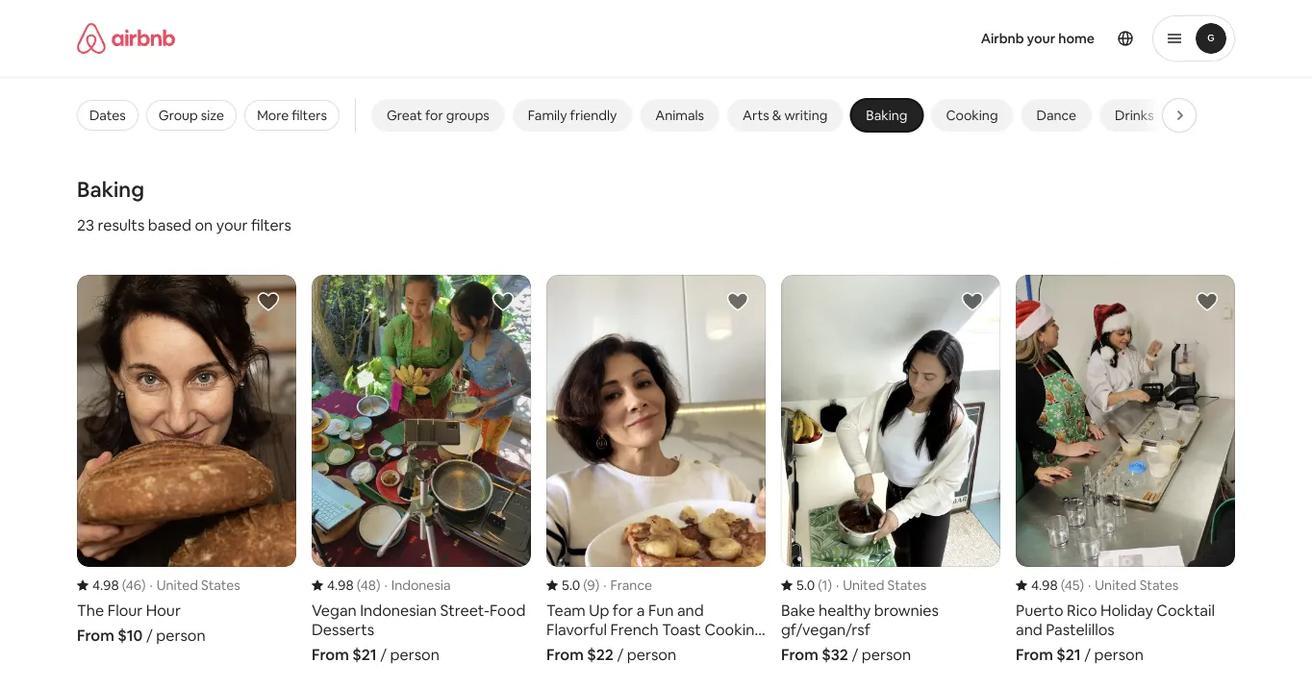 Task type: vqa. For each thing, say whether or not it's contained in the screenshot.
My family
no



Task type: describe. For each thing, give the bounding box(es) containing it.
) for 4.98 ( 48 )
[[376, 577, 381, 595]]

france
[[610, 577, 652, 595]]

5.0 for $32
[[797, 577, 815, 595]]

from for 4.98 ( 48 )
[[312, 645, 349, 665]]

/ for 4.98 ( 45 )
[[1085, 645, 1091, 665]]

united for from $10
[[157, 577, 198, 595]]

person for 4.98 ( 45 )
[[1094, 645, 1144, 665]]

$21 for 45
[[1057, 645, 1081, 665]]

arts & writing element
[[743, 107, 828, 124]]

team up for a fun and flavorful french toast cooking class group
[[547, 275, 766, 665]]

46
[[126, 577, 141, 595]]

4.98 ( 46 )
[[92, 577, 146, 595]]

· united states for from $21 / person
[[1088, 577, 1179, 595]]

4.98 ( 45 )
[[1031, 577, 1084, 595]]

united for from $32
[[843, 577, 885, 595]]

23
[[77, 215, 94, 235]]

results
[[98, 215, 145, 235]]

) for 4.98 ( 46 )
[[141, 577, 146, 595]]

/ for 5.0 ( 1 )
[[852, 645, 858, 665]]

family friendly button
[[513, 99, 632, 132]]

$32
[[822, 645, 849, 665]]

states for from $10 / person
[[201, 577, 240, 595]]

puerto rico holiday cocktail and pastelillos group
[[1016, 275, 1235, 665]]

baking element
[[866, 107, 908, 124]]

the flour hour group
[[77, 275, 296, 646]]

writing
[[785, 107, 828, 124]]

group size
[[159, 107, 224, 124]]

cooking button
[[931, 99, 1014, 132]]

· united states for from $32 / person
[[836, 577, 927, 595]]

45
[[1065, 577, 1080, 595]]

group
[[159, 107, 198, 124]]

save this experience image for from $22 / person
[[726, 291, 750, 314]]

rating 5.0 out of 5; 9 reviews image
[[547, 577, 600, 595]]

from $21 / person for 45
[[1016, 645, 1144, 665]]

more filters
[[257, 107, 327, 124]]

4.98 ( 48 )
[[327, 577, 381, 595]]

· for 5.0 ( 9 )
[[603, 577, 607, 595]]

great for groups button
[[371, 99, 505, 132]]

from for 4.98 ( 46 )
[[77, 626, 114, 646]]

/ for 5.0 ( 9 )
[[617, 645, 624, 665]]

0 horizontal spatial filters
[[251, 215, 292, 235]]

on
[[195, 215, 213, 235]]

dates
[[89, 107, 126, 124]]

person for 5.0 ( 9 )
[[627, 645, 676, 665]]

) for 5.0 ( 1 )
[[828, 577, 832, 595]]

· france
[[603, 577, 652, 595]]

9
[[587, 577, 595, 595]]

profile element
[[824, 0, 1235, 77]]

( for 45
[[1061, 577, 1065, 595]]

· indonesia
[[384, 577, 451, 595]]

based
[[148, 215, 191, 235]]

family
[[528, 107, 567, 124]]

from for 4.98 ( 45 )
[[1016, 645, 1053, 665]]

group size button
[[146, 100, 237, 131]]

( for 9
[[583, 577, 587, 595]]

from for 5.0 ( 1 )
[[781, 645, 819, 665]]

great for groups
[[387, 107, 490, 124]]

entertainment element
[[1193, 107, 1282, 124]]

&
[[772, 107, 782, 124]]

save this experience image for from $10 / person
[[257, 291, 280, 314]]

5.0 for $22
[[562, 577, 580, 595]]

5.0 ( 1 )
[[797, 577, 832, 595]]

48
[[361, 577, 376, 595]]

rating 4.98 out of 5; 48 reviews image
[[312, 577, 381, 595]]

great
[[387, 107, 422, 124]]

arts & writing
[[743, 107, 828, 124]]



Task type: locate. For each thing, give the bounding box(es) containing it.
/ inside team up for a fun and flavorful french toast cooking class group
[[617, 645, 624, 665]]

)
[[141, 577, 146, 595], [376, 577, 381, 595], [595, 577, 600, 595], [828, 577, 832, 595], [1080, 577, 1084, 595]]

person inside vegan indonesian street-food desserts group
[[390, 645, 440, 665]]

· for 4.98 ( 45 )
[[1088, 577, 1091, 595]]

2 save this experience image from the left
[[726, 291, 750, 314]]

person
[[156, 626, 205, 646], [390, 645, 440, 665], [627, 645, 676, 665], [862, 645, 911, 665], [1094, 645, 1144, 665]]

· united states for from $10 / person
[[150, 577, 240, 595]]

states right 1
[[888, 577, 927, 595]]

rating 5.0 out of 5; 1 review image
[[781, 577, 832, 595]]

entertainment button
[[1177, 99, 1298, 132]]

cooking
[[946, 107, 998, 124]]

from inside team up for a fun and flavorful french toast cooking class group
[[547, 645, 584, 665]]

0 horizontal spatial $21
[[352, 645, 377, 665]]

drinks
[[1115, 107, 1154, 124]]

1 horizontal spatial united
[[843, 577, 885, 595]]

friendly
[[570, 107, 617, 124]]

0 horizontal spatial united
[[157, 577, 198, 595]]

for
[[425, 107, 443, 124]]

united right 45
[[1095, 577, 1137, 595]]

0 horizontal spatial save this experience image
[[257, 291, 280, 314]]

1 ( from the left
[[122, 577, 126, 595]]

$22
[[587, 645, 614, 665]]

from inside bake healthy brownies gf/vegan/rsf group
[[781, 645, 819, 665]]

4.98 inside puerto rico holiday cocktail and pastelillos group
[[1031, 577, 1058, 595]]

· inside bake healthy brownies gf/vegan/rsf group
[[836, 577, 839, 595]]

$21 down 45
[[1057, 645, 1081, 665]]

rating 4.98 out of 5; 46 reviews image
[[77, 577, 146, 595]]

family friendly
[[528, 107, 617, 124]]

person for 5.0 ( 1 )
[[862, 645, 911, 665]]

states right 45
[[1140, 577, 1179, 595]]

0 horizontal spatial · united states
[[150, 577, 240, 595]]

your
[[1027, 30, 1056, 47], [216, 215, 248, 235]]

( inside puerto rico holiday cocktail and pastelillos group
[[1061, 577, 1065, 595]]

· united states inside bake healthy brownies gf/vegan/rsf group
[[836, 577, 927, 595]]

0 horizontal spatial from $21 / person
[[312, 645, 440, 665]]

1
[[822, 577, 828, 595]]

/ inside puerto rico holiday cocktail and pastelillos group
[[1085, 645, 1091, 665]]

your inside profile 'element'
[[1027, 30, 1056, 47]]

·
[[150, 577, 153, 595], [384, 577, 388, 595], [603, 577, 607, 595], [836, 577, 839, 595], [1088, 577, 1091, 595]]

from $21 / person down 45
[[1016, 645, 1144, 665]]

/ for 4.98 ( 48 )
[[380, 645, 387, 665]]

· for 4.98 ( 48 )
[[384, 577, 388, 595]]

0 horizontal spatial baking
[[77, 176, 144, 203]]

5 ) from the left
[[1080, 577, 1084, 595]]

5.0 left 9
[[562, 577, 580, 595]]

1 horizontal spatial your
[[1027, 30, 1056, 47]]

4.98 inside the flour hour group
[[92, 577, 119, 595]]

person inside the flour hour group
[[156, 626, 205, 646]]

save this experience image for from $21 / person
[[1196, 291, 1219, 314]]

1 · from the left
[[150, 577, 153, 595]]

) inside the flour hour group
[[141, 577, 146, 595]]

· united states right 45
[[1088, 577, 1179, 595]]

) inside vegan indonesian street-food desserts group
[[376, 577, 381, 595]]

1 states from the left
[[201, 577, 240, 595]]

more filters button
[[245, 100, 340, 131]]

animals button
[[640, 99, 720, 132]]

from inside puerto rico holiday cocktail and pastelillos group
[[1016, 645, 1053, 665]]

0 vertical spatial your
[[1027, 30, 1056, 47]]

save this experience image inside the flour hour group
[[257, 291, 280, 314]]

1 vertical spatial filters
[[251, 215, 292, 235]]

2 horizontal spatial · united states
[[1088, 577, 1179, 595]]

from down rating 4.98 out of 5; 48 reviews 'image' on the bottom left of the page
[[312, 645, 349, 665]]

1 · united states from the left
[[150, 577, 240, 595]]

1 horizontal spatial states
[[888, 577, 927, 595]]

$21 for 48
[[352, 645, 377, 665]]

4 · from the left
[[836, 577, 839, 595]]

from $32 / person
[[781, 645, 911, 665]]

2 horizontal spatial united
[[1095, 577, 1137, 595]]

0 vertical spatial filters
[[292, 107, 327, 124]]

· inside vegan indonesian street-food desserts group
[[384, 577, 388, 595]]

1 horizontal spatial filters
[[292, 107, 327, 124]]

2 states from the left
[[888, 577, 927, 595]]

arts & writing button
[[727, 99, 843, 132]]

states for from $32 / person
[[888, 577, 927, 595]]

· united states right 1
[[836, 577, 927, 595]]

· right 45
[[1088, 577, 1091, 595]]

person inside puerto rico holiday cocktail and pastelillos group
[[1094, 645, 1144, 665]]

great for groups element
[[387, 107, 490, 124]]

( for 1
[[818, 577, 822, 595]]

drinks button
[[1100, 99, 1170, 132]]

baking
[[866, 107, 908, 124], [77, 176, 144, 203]]

3 states from the left
[[1140, 577, 1179, 595]]

person inside team up for a fun and flavorful french toast cooking class group
[[627, 645, 676, 665]]

( for 46
[[122, 577, 126, 595]]

( inside team up for a fun and flavorful french toast cooking class group
[[583, 577, 587, 595]]

( inside vegan indonesian street-food desserts group
[[357, 577, 361, 595]]

dance element
[[1037, 107, 1077, 124]]

1 $21 from the left
[[352, 645, 377, 665]]

0 horizontal spatial your
[[216, 215, 248, 235]]

0 horizontal spatial save this experience image
[[492, 291, 515, 314]]

3 · from the left
[[603, 577, 607, 595]]

1 save this experience image from the left
[[492, 291, 515, 314]]

1 vertical spatial baking
[[77, 176, 144, 203]]

$21 down 48
[[352, 645, 377, 665]]

person inside bake healthy brownies gf/vegan/rsf group
[[862, 645, 911, 665]]

2 · from the left
[[384, 577, 388, 595]]

/ inside the flour hour group
[[146, 626, 153, 646]]

4 ( from the left
[[818, 577, 822, 595]]

dates button
[[77, 100, 138, 131]]

family friendly element
[[528, 107, 617, 124]]

united right 46
[[157, 577, 198, 595]]

from left $32
[[781, 645, 819, 665]]

4.98 for 4.98 ( 45 )
[[1031, 577, 1058, 595]]

5.0 ( 9 )
[[562, 577, 600, 595]]

baking up results
[[77, 176, 144, 203]]

4.98 for 4.98 ( 46 )
[[92, 577, 119, 595]]

from $21 / person inside vegan indonesian street-food desserts group
[[312, 645, 440, 665]]

2 horizontal spatial save this experience image
[[961, 291, 984, 314]]

4.98 for 4.98 ( 48 )
[[327, 577, 354, 595]]

· right 1
[[836, 577, 839, 595]]

4.98 left 48
[[327, 577, 354, 595]]

3 ) from the left
[[595, 577, 600, 595]]

dance button
[[1021, 99, 1092, 132]]

) for 5.0 ( 9 )
[[595, 577, 600, 595]]

bake healthy brownies gf/vegan/rsf group
[[781, 275, 1001, 665]]

airbnb your home
[[981, 30, 1095, 47]]

from inside the flour hour group
[[77, 626, 114, 646]]

· right 48
[[384, 577, 388, 595]]

size
[[201, 107, 224, 124]]

person for 4.98 ( 48 )
[[390, 645, 440, 665]]

your right on
[[216, 215, 248, 235]]

from left $10
[[77, 626, 114, 646]]

/ inside group
[[852, 645, 858, 665]]

· for 5.0 ( 1 )
[[836, 577, 839, 595]]

· inside team up for a fun and flavorful french toast cooking class group
[[603, 577, 607, 595]]

cooking element
[[946, 107, 998, 124]]

from inside vegan indonesian street-food desserts group
[[312, 645, 349, 665]]

· inside the flour hour group
[[150, 577, 153, 595]]

5.0
[[562, 577, 580, 595], [797, 577, 815, 595]]

groups
[[446, 107, 490, 124]]

3 united from the left
[[1095, 577, 1137, 595]]

2 united from the left
[[843, 577, 885, 595]]

2 save this experience image from the left
[[1196, 291, 1219, 314]]

1 vertical spatial your
[[216, 215, 248, 235]]

save this experience image inside vegan indonesian street-food desserts group
[[492, 291, 515, 314]]

2 $21 from the left
[[1057, 645, 1081, 665]]

1 4.98 from the left
[[92, 577, 119, 595]]

1 horizontal spatial $21
[[1057, 645, 1081, 665]]

drinks element
[[1115, 107, 1154, 124]]

0 horizontal spatial 4.98
[[92, 577, 119, 595]]

2 from $21 / person from the left
[[1016, 645, 1144, 665]]

from for 5.0 ( 9 )
[[547, 645, 584, 665]]

save this experience image for from $21 / person
[[492, 291, 515, 314]]

$21
[[352, 645, 377, 665], [1057, 645, 1081, 665]]

vegan indonesian street-food desserts group
[[312, 275, 531, 665]]

$10
[[118, 626, 143, 646]]

dance
[[1037, 107, 1077, 124]]

1 horizontal spatial · united states
[[836, 577, 927, 595]]

3 · united states from the left
[[1088, 577, 1179, 595]]

· united states
[[150, 577, 240, 595], [836, 577, 927, 595], [1088, 577, 1179, 595]]

states inside puerto rico holiday cocktail and pastelillos group
[[1140, 577, 1179, 595]]

3 save this experience image from the left
[[961, 291, 984, 314]]

2 5.0 from the left
[[797, 577, 815, 595]]

· united states right 46
[[150, 577, 240, 595]]

· united states inside the flour hour group
[[150, 577, 240, 595]]

· inside puerto rico holiday cocktail and pastelillos group
[[1088, 577, 1091, 595]]

5 · from the left
[[1088, 577, 1091, 595]]

save this experience image
[[257, 291, 280, 314], [1196, 291, 1219, 314]]

person for 4.98 ( 46 )
[[156, 626, 205, 646]]

4.98 inside vegan indonesian street-food desserts group
[[327, 577, 354, 595]]

1 horizontal spatial 5.0
[[797, 577, 815, 595]]

1 ) from the left
[[141, 577, 146, 595]]

filters right more
[[292, 107, 327, 124]]

united
[[157, 577, 198, 595], [843, 577, 885, 595], [1095, 577, 1137, 595]]

rating 4.98 out of 5; 45 reviews image
[[1016, 577, 1084, 595]]

2 · united states from the left
[[836, 577, 927, 595]]

from $21 / person for 48
[[312, 645, 440, 665]]

(
[[122, 577, 126, 595], [357, 577, 361, 595], [583, 577, 587, 595], [818, 577, 822, 595], [1061, 577, 1065, 595]]

· for 4.98 ( 46 )
[[150, 577, 153, 595]]

2 ) from the left
[[376, 577, 381, 595]]

5.0 inside bake healthy brownies gf/vegan/rsf group
[[797, 577, 815, 595]]

united inside puerto rico holiday cocktail and pastelillos group
[[1095, 577, 1137, 595]]

indonesia
[[391, 577, 451, 595]]

5 ( from the left
[[1061, 577, 1065, 595]]

entertainment
[[1193, 107, 1282, 124]]

1 save this experience image from the left
[[257, 291, 280, 314]]

united for from $21
[[1095, 577, 1137, 595]]

states inside bake healthy brownies gf/vegan/rsf group
[[888, 577, 927, 595]]

from $21 / person
[[312, 645, 440, 665], [1016, 645, 1144, 665]]

5.0 inside team up for a fun and flavorful french toast cooking class group
[[562, 577, 580, 595]]

from $21 / person down 48
[[312, 645, 440, 665]]

2 horizontal spatial 4.98
[[1031, 577, 1058, 595]]

( for 48
[[357, 577, 361, 595]]

) inside team up for a fun and flavorful french toast cooking class group
[[595, 577, 600, 595]]

1 horizontal spatial save this experience image
[[726, 291, 750, 314]]

) inside bake healthy brownies gf/vegan/rsf group
[[828, 577, 832, 595]]

0 vertical spatial baking
[[866, 107, 908, 124]]

) inside puerto rico holiday cocktail and pastelillos group
[[1080, 577, 1084, 595]]

( inside the flour hour group
[[122, 577, 126, 595]]

more
[[257, 107, 289, 124]]

4 ) from the left
[[828, 577, 832, 595]]

baking button
[[851, 99, 923, 132]]

baking right writing
[[866, 107, 908, 124]]

animals element
[[656, 107, 704, 124]]

1 horizontal spatial 4.98
[[327, 577, 354, 595]]

· right 46
[[150, 577, 153, 595]]

airbnb
[[981, 30, 1024, 47]]

$21 inside puerto rico holiday cocktail and pastelillos group
[[1057, 645, 1081, 665]]

2 4.98 from the left
[[327, 577, 354, 595]]

from left the $22
[[547, 645, 584, 665]]

from down rating 4.98 out of 5; 45 reviews image
[[1016, 645, 1053, 665]]

states right 46
[[201, 577, 240, 595]]

· right 9
[[603, 577, 607, 595]]

states
[[201, 577, 240, 595], [888, 577, 927, 595], [1140, 577, 1179, 595]]

23 results based on your filters
[[77, 215, 292, 235]]

0 horizontal spatial states
[[201, 577, 240, 595]]

5.0 left 1
[[797, 577, 815, 595]]

/ for 4.98 ( 46 )
[[146, 626, 153, 646]]

from $22 / person
[[547, 645, 676, 665]]

baking inside button
[[866, 107, 908, 124]]

4.98
[[92, 577, 119, 595], [327, 577, 354, 595], [1031, 577, 1058, 595]]

airbnb your home link
[[970, 18, 1106, 59]]

united inside the flour hour group
[[157, 577, 198, 595]]

save this experience image for from $32 / person
[[961, 291, 984, 314]]

2 ( from the left
[[357, 577, 361, 595]]

from $10 / person
[[77, 626, 205, 646]]

from
[[77, 626, 114, 646], [312, 645, 349, 665], [547, 645, 584, 665], [781, 645, 819, 665], [1016, 645, 1053, 665]]

1 horizontal spatial baking
[[866, 107, 908, 124]]

arts
[[743, 107, 769, 124]]

$21 inside vegan indonesian street-food desserts group
[[352, 645, 377, 665]]

filters right on
[[251, 215, 292, 235]]

/
[[146, 626, 153, 646], [380, 645, 387, 665], [617, 645, 624, 665], [852, 645, 858, 665], [1085, 645, 1091, 665]]

from $21 / person inside puerto rico holiday cocktail and pastelillos group
[[1016, 645, 1144, 665]]

united right 1
[[843, 577, 885, 595]]

2 horizontal spatial states
[[1140, 577, 1179, 595]]

states for from $21 / person
[[1140, 577, 1179, 595]]

filters
[[292, 107, 327, 124], [251, 215, 292, 235]]

3 ( from the left
[[583, 577, 587, 595]]

save this experience image
[[492, 291, 515, 314], [726, 291, 750, 314], [961, 291, 984, 314]]

· united states inside puerto rico holiday cocktail and pastelillos group
[[1088, 577, 1179, 595]]

your left home
[[1027, 30, 1056, 47]]

1 horizontal spatial from $21 / person
[[1016, 645, 1144, 665]]

( inside bake healthy brownies gf/vegan/rsf group
[[818, 577, 822, 595]]

1 from $21 / person from the left
[[312, 645, 440, 665]]

1 united from the left
[[157, 577, 198, 595]]

4.98 left 46
[[92, 577, 119, 595]]

1 horizontal spatial save this experience image
[[1196, 291, 1219, 314]]

save this experience image inside puerto rico holiday cocktail and pastelillos group
[[1196, 291, 1219, 314]]

united inside bake healthy brownies gf/vegan/rsf group
[[843, 577, 885, 595]]

0 horizontal spatial 5.0
[[562, 577, 580, 595]]

) for 4.98 ( 45 )
[[1080, 577, 1084, 595]]

4.98 left 45
[[1031, 577, 1058, 595]]

home
[[1059, 30, 1095, 47]]

states inside the flour hour group
[[201, 577, 240, 595]]

/ inside vegan indonesian street-food desserts group
[[380, 645, 387, 665]]

animals
[[656, 107, 704, 124]]

filters inside button
[[292, 107, 327, 124]]

3 4.98 from the left
[[1031, 577, 1058, 595]]

1 5.0 from the left
[[562, 577, 580, 595]]



